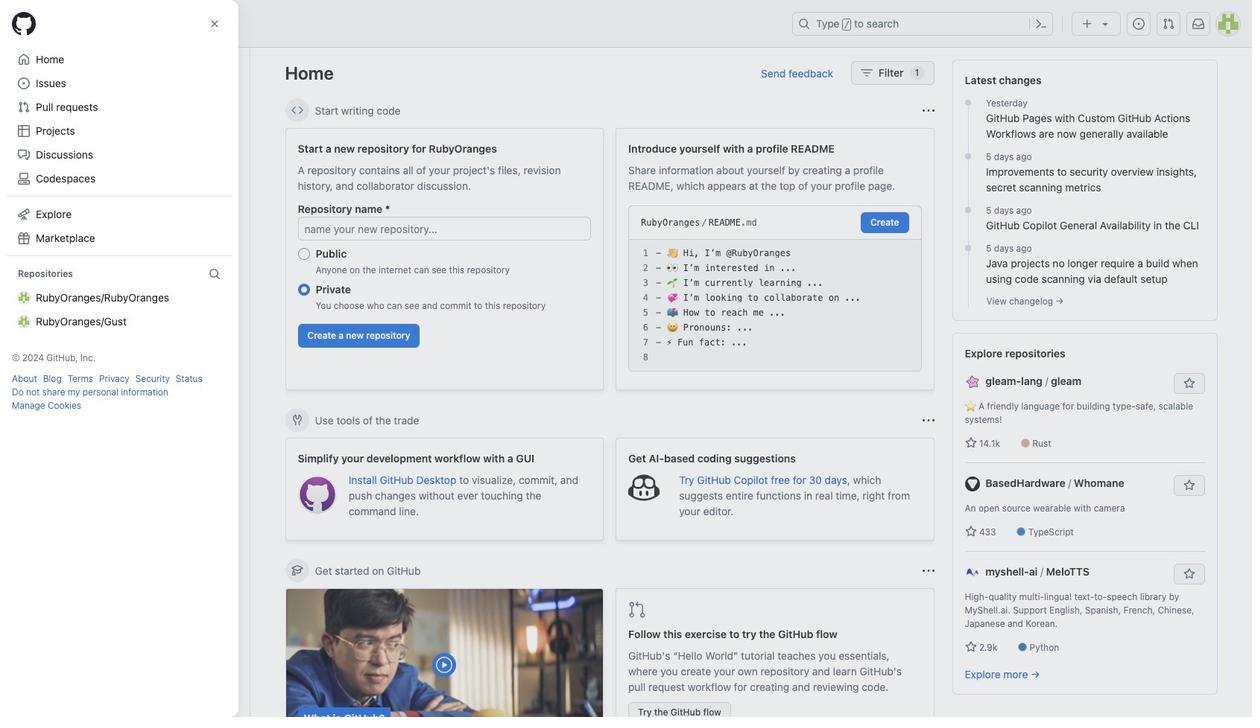 Task type: vqa. For each thing, say whether or not it's contained in the screenshot.
bottom star image
yes



Task type: locate. For each thing, give the bounding box(es) containing it.
dot fill image
[[962, 97, 974, 109], [962, 204, 974, 216]]

dot fill image
[[962, 151, 974, 162], [962, 242, 974, 254]]

0 vertical spatial star image
[[965, 437, 977, 449]]

plus image
[[1081, 18, 1093, 30]]

star image
[[965, 437, 977, 449], [965, 642, 977, 654]]

1 vertical spatial dot fill image
[[962, 242, 974, 254]]

1 vertical spatial dot fill image
[[962, 204, 974, 216]]

account element
[[0, 48, 250, 718]]

1 dot fill image from the top
[[962, 97, 974, 109]]

command palette image
[[1035, 18, 1047, 30]]

star image
[[965, 526, 977, 538]]

notifications image
[[1192, 18, 1204, 30]]

1 vertical spatial star image
[[965, 642, 977, 654]]

0 vertical spatial dot fill image
[[962, 97, 974, 109]]

0 vertical spatial dot fill image
[[962, 151, 974, 162]]

2 dot fill image from the top
[[962, 242, 974, 254]]

git pull request image
[[1163, 18, 1175, 30]]

issue opened image
[[1133, 18, 1145, 30]]

1 star image from the top
[[965, 437, 977, 449]]

2 star image from the top
[[965, 642, 977, 654]]



Task type: describe. For each thing, give the bounding box(es) containing it.
triangle down image
[[1099, 18, 1111, 30]]

2 dot fill image from the top
[[962, 204, 974, 216]]

1 dot fill image from the top
[[962, 151, 974, 162]]

explore repositories navigation
[[952, 333, 1217, 695]]

explore element
[[952, 60, 1217, 718]]



